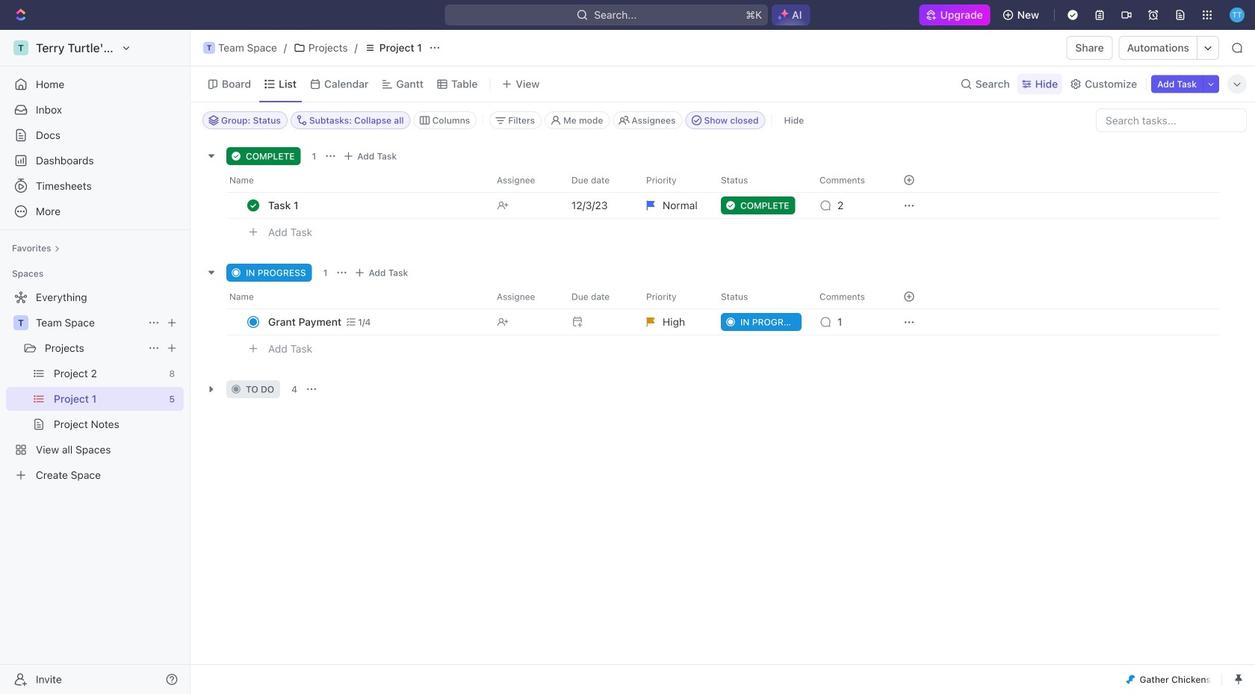 Task type: describe. For each thing, give the bounding box(es) containing it.
0 vertical spatial team space, , element
[[203, 42, 215, 54]]

Search tasks... text field
[[1097, 109, 1246, 132]]



Task type: vqa. For each thing, say whether or not it's contained in the screenshot.
"Alert" at the top of the page
no



Task type: locate. For each thing, give the bounding box(es) containing it.
1 vertical spatial team space, , element
[[13, 315, 28, 330]]

tree
[[6, 285, 184, 487]]

1 horizontal spatial team space, , element
[[203, 42, 215, 54]]

team space, , element
[[203, 42, 215, 54], [13, 315, 28, 330]]

0 horizontal spatial team space, , element
[[13, 315, 28, 330]]

sidebar navigation
[[0, 30, 194, 694]]

team space, , element inside 'tree'
[[13, 315, 28, 330]]

terry turtle's workspace, , element
[[13, 40, 28, 55]]

drumstick bite image
[[1126, 675, 1135, 684]]

tree inside sidebar navigation
[[6, 285, 184, 487]]



